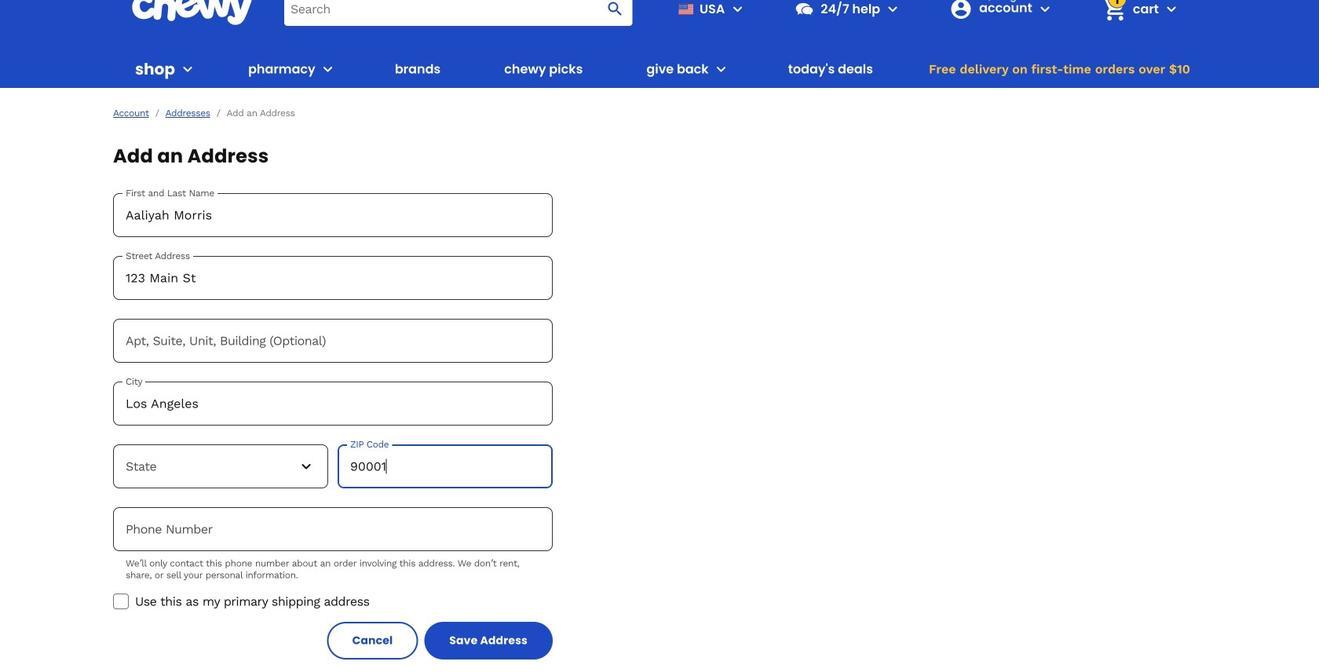 Task type: locate. For each thing, give the bounding box(es) containing it.
None telephone field
[[113, 507, 553, 551]]

account menu image
[[1036, 0, 1055, 18]]

None text field
[[113, 193, 553, 237], [113, 319, 553, 363], [113, 193, 553, 237], [113, 319, 553, 363]]

chewy home image
[[131, 0, 253, 25]]

give back menu image
[[712, 60, 731, 79]]

cart menu image
[[1162, 0, 1181, 18]]

None text field
[[113, 256, 553, 300], [113, 382, 553, 426], [338, 444, 553, 488], [113, 256, 553, 300], [113, 382, 553, 426], [338, 444, 553, 488]]

help menu image
[[884, 0, 902, 18]]

Product search field
[[284, 0, 632, 26]]



Task type: describe. For each thing, give the bounding box(es) containing it.
menu image
[[178, 60, 197, 79]]

chewy support image
[[794, 0, 815, 19]]

menu image
[[728, 0, 747, 18]]

site banner
[[0, 0, 1319, 88]]

pharmacy menu image
[[319, 60, 337, 79]]

items image
[[1100, 0, 1128, 23]]

Search text field
[[284, 0, 632, 26]]

submit search image
[[606, 0, 625, 18]]



Task type: vqa. For each thing, say whether or not it's contained in the screenshot.
Pharmacy Menu image
yes



